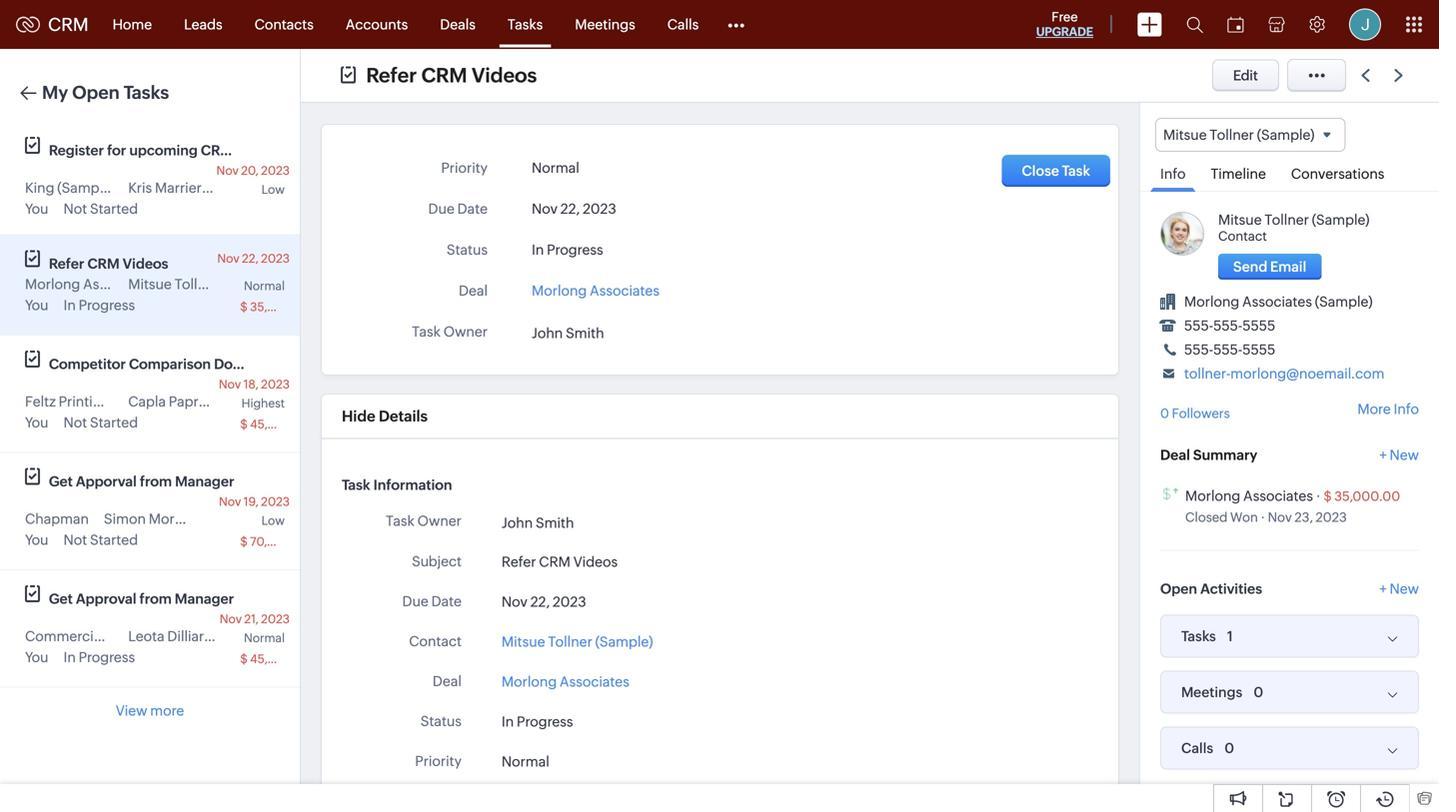 Task type: vqa. For each thing, say whether or not it's contained in the screenshot.
"as"
no



Task type: describe. For each thing, give the bounding box(es) containing it.
get apporval from manager nov 19, 2023
[[49, 474, 290, 509]]

1 vertical spatial due date
[[402, 594, 462, 610]]

conversations
[[1291, 166, 1385, 182]]

$ 45,000.00 for leota dilliard (sample)
[[240, 653, 311, 666]]

nov inside competitor comparison document nov 18, 2023
[[219, 378, 241, 391]]

logo image
[[16, 16, 40, 32]]

0 horizontal spatial mitsue tollner (sample)
[[128, 276, 280, 292]]

0 vertical spatial refer crm videos
[[366, 64, 537, 87]]

1 vertical spatial open
[[1160, 581, 1197, 597]]

$ for capla paprocki (sample)
[[240, 418, 248, 431]]

edit button
[[1212, 59, 1279, 91]]

deals
[[440, 16, 476, 32]]

feltz printing service
[[25, 394, 161, 410]]

0 vertical spatial smith
[[566, 325, 604, 341]]

get for get approval from manager
[[49, 591, 73, 607]]

0 vertical spatial 35,000.00
[[250, 300, 311, 314]]

nov inside register for upcoming crm webinars nov 20, 2023
[[216, 164, 239, 177]]

from for apporval
[[140, 474, 172, 490]]

1 vertical spatial status
[[421, 713, 462, 729]]

free
[[1052, 9, 1078, 24]]

deal summary
[[1160, 447, 1258, 463]]

leads
[[184, 16, 222, 32]]

0 vertical spatial john
[[532, 325, 563, 341]]

deals link
[[424, 0, 492, 48]]

commercial
[[25, 629, 105, 645]]

home link
[[97, 0, 168, 48]]

1 555-555-5555 from the top
[[1184, 318, 1276, 334]]

2 + from the top
[[1380, 581, 1387, 597]]

get approval from manager nov 21, 2023
[[49, 591, 290, 626]]

2023 inside competitor comparison document nov 18, 2023
[[261, 378, 290, 391]]

home
[[113, 16, 152, 32]]

morlong associates (sample)
[[1184, 294, 1373, 310]]

more info link
[[1358, 401, 1419, 417]]

create menu element
[[1125, 0, 1174, 48]]

tollner-
[[1184, 366, 1231, 382]]

upcoming
[[129, 142, 198, 158]]

1 vertical spatial due
[[402, 594, 429, 610]]

closed
[[1185, 510, 1228, 525]]

45,000.00 for leota dilliard (sample)
[[250, 653, 311, 666]]

0 vertical spatial priority
[[441, 160, 488, 176]]

$ 35,000.00
[[240, 300, 311, 314]]

2 555-555-5555 from the top
[[1184, 342, 1276, 358]]

register for upcoming crm webinars nov 20, 2023
[[49, 142, 299, 177]]

view
[[116, 703, 147, 719]]

my
[[42, 82, 68, 103]]

1 vertical spatial refer crm videos
[[49, 256, 168, 272]]

associates for morlong associates (sample) link
[[1242, 294, 1312, 310]]

mitsue tollner (sample) inside field
[[1163, 127, 1315, 143]]

close
[[1022, 163, 1059, 179]]

upgrade
[[1036, 25, 1093, 38]]

my open tasks
[[42, 82, 169, 103]]

1 horizontal spatial videos
[[472, 64, 537, 87]]

nov inside get apporval from manager nov 19, 2023
[[219, 495, 241, 509]]

document
[[214, 356, 284, 372]]

0 vertical spatial status
[[447, 242, 488, 258]]

associates inside morlong associates · $ 35,000.00 closed won · nov 23, 2023
[[1243, 488, 1313, 504]]

0 vertical spatial nov 22, 2023
[[532, 201, 616, 217]]

service
[[113, 394, 161, 410]]

0 vertical spatial deal
[[459, 283, 488, 299]]

close task link
[[1002, 155, 1110, 187]]

70,000.00
[[250, 535, 311, 549]]

conversations link
[[1281, 152, 1395, 191]]

close task
[[1022, 163, 1090, 179]]

45,000.00 for capla paprocki (sample)
[[250, 418, 311, 431]]

35,000.00 inside morlong associates · $ 35,000.00 closed won · nov 23, 2023
[[1335, 489, 1400, 504]]

$ for simon morasca (sample)
[[240, 535, 248, 549]]

(sample) inside field
[[1257, 127, 1315, 143]]

+ new link
[[1380, 447, 1419, 473]]

low for simon morasca (sample)
[[261, 514, 285, 528]]

for
[[107, 142, 126, 158]]

1 horizontal spatial 22,
[[530, 594, 550, 610]]

simon
[[104, 511, 146, 527]]

mitsue inside field
[[1163, 127, 1207, 143]]

morlong inside morlong associates · $ 35,000.00 closed won · nov 23, 2023
[[1185, 488, 1241, 504]]

leota
[[128, 629, 164, 645]]

0 horizontal spatial open
[[72, 82, 120, 103]]

morlong associates · $ 35,000.00 closed won · nov 23, 2023
[[1185, 488, 1400, 525]]

subject
[[412, 554, 462, 570]]

more
[[1358, 401, 1391, 417]]

info link
[[1150, 152, 1196, 192]]

dilliard
[[167, 629, 213, 645]]

kris
[[128, 180, 152, 196]]

3 not from the top
[[63, 532, 87, 548]]

2 vertical spatial refer crm videos
[[502, 554, 618, 570]]

2 vertical spatial tasks
[[1181, 629, 1216, 645]]

low for kris marrier (sample)
[[261, 183, 285, 196]]

get for get apporval from manager
[[49, 474, 73, 490]]

accounts
[[346, 16, 408, 32]]

not for printing
[[63, 415, 87, 431]]

create menu image
[[1137, 12, 1162, 36]]

open activities
[[1160, 581, 1262, 597]]

0 horizontal spatial contact
[[409, 634, 462, 649]]

you for king (sample)
[[25, 201, 48, 217]]

approval
[[76, 591, 136, 607]]

marrier
[[155, 180, 202, 196]]

morlong@noemail.com
[[1231, 366, 1385, 382]]

capla
[[128, 394, 166, 410]]

activities
[[1200, 581, 1262, 597]]

feltz
[[25, 394, 56, 410]]

search element
[[1174, 0, 1215, 49]]

view more
[[116, 703, 184, 719]]

task inside "link"
[[1062, 163, 1090, 179]]

more
[[150, 703, 184, 719]]

21,
[[244, 613, 259, 626]]

1 horizontal spatial tasks
[[508, 16, 543, 32]]

0 horizontal spatial ·
[[1261, 510, 1265, 525]]

2023 inside get apporval from manager nov 19, 2023
[[261, 495, 290, 509]]

competitor comparison document nov 18, 2023
[[49, 356, 290, 391]]

timeline link
[[1201, 152, 1276, 191]]

1 vertical spatial john smith
[[502, 515, 574, 531]]

1 vertical spatial owner
[[417, 513, 462, 529]]

2 vertical spatial nov 22, 2023
[[502, 594, 586, 610]]

profile element
[[1337, 0, 1393, 48]]

timeline
[[1211, 166, 1266, 182]]

started for (sample)
[[90, 201, 138, 217]]

1 vertical spatial videos
[[123, 256, 168, 272]]

1
[[1227, 629, 1233, 645]]

king (sample)
[[25, 180, 115, 196]]

Other Modules field
[[715, 8, 758, 40]]

calendar image
[[1227, 16, 1244, 32]]

1 vertical spatial nov 22, 2023
[[217, 252, 290, 265]]

capla paprocki (sample)
[[128, 394, 286, 410]]

webinars
[[236, 142, 299, 158]]

1 horizontal spatial info
[[1394, 401, 1419, 417]]

0 vertical spatial morlong associates link
[[532, 277, 660, 299]]

18,
[[243, 378, 259, 391]]

1 + new from the top
[[1380, 447, 1419, 463]]

contacts
[[254, 16, 314, 32]]

0 followers
[[1160, 406, 1230, 421]]

2 horizontal spatial 22,
[[560, 201, 580, 217]]

kris marrier (sample)
[[128, 180, 262, 196]]

leads link
[[168, 0, 238, 48]]

chapman
[[25, 511, 89, 527]]

tollner-morlong@noemail.com
[[1184, 366, 1385, 382]]

meetings link
[[559, 0, 651, 48]]

accounts link
[[330, 0, 424, 48]]

king
[[25, 180, 54, 196]]

2 horizontal spatial refer
[[502, 554, 536, 570]]

1 vertical spatial morlong associates link
[[1185, 488, 1313, 504]]

details
[[379, 408, 428, 425]]

mitsue inside the mitsue tollner (sample) contact
[[1218, 212, 1262, 228]]

0 horizontal spatial calls
[[667, 16, 699, 32]]

contacts link
[[238, 0, 330, 48]]



Task type: locate. For each thing, give the bounding box(es) containing it.
2 horizontal spatial 0
[[1254, 685, 1264, 701]]

hide details link
[[342, 408, 428, 425]]

(sample) inside the mitsue tollner (sample) contact
[[1312, 212, 1370, 228]]

calls
[[667, 16, 699, 32], [1181, 741, 1214, 757]]

19,
[[244, 495, 259, 509]]

associates for bottommost morlong associates link
[[560, 674, 630, 690]]

2 not started from the top
[[63, 415, 138, 431]]

2023 inside register for upcoming crm webinars nov 20, 2023
[[261, 164, 290, 177]]

0 horizontal spatial refer
[[49, 256, 84, 272]]

1 get from the top
[[49, 474, 73, 490]]

edit
[[1233, 67, 1258, 83]]

commercial press
[[25, 629, 142, 645]]

0 vertical spatial low
[[261, 183, 285, 196]]

$ for mitsue tollner (sample)
[[240, 300, 248, 314]]

refer down accounts link at left
[[366, 64, 417, 87]]

task owner down information at the bottom of the page
[[386, 513, 462, 529]]

mitsue
[[1163, 127, 1207, 143], [1218, 212, 1262, 228], [128, 276, 172, 292], [502, 634, 545, 650]]

1 vertical spatial deal
[[1160, 447, 1190, 463]]

2 45,000.00 from the top
[[250, 653, 311, 666]]

2 new from the top
[[1390, 581, 1419, 597]]

mitsue tollner (sample)
[[1163, 127, 1315, 143], [128, 276, 280, 292], [502, 634, 653, 650]]

2 horizontal spatial mitsue tollner (sample)
[[1163, 127, 1315, 143]]

0 vertical spatial not
[[63, 201, 87, 217]]

5555
[[1243, 318, 1276, 334], [1243, 342, 1276, 358]]

0 vertical spatial + new
[[1380, 447, 1419, 463]]

leota dilliard (sample)
[[128, 629, 273, 645]]

2 horizontal spatial videos
[[573, 554, 618, 570]]

crm inside register for upcoming crm webinars nov 20, 2023
[[201, 142, 233, 158]]

2 + new from the top
[[1380, 581, 1419, 597]]

1 vertical spatial info
[[1394, 401, 1419, 417]]

refer down the king (sample)
[[49, 256, 84, 272]]

smith
[[566, 325, 604, 341], [536, 515, 574, 531]]

morlong associates
[[25, 276, 153, 292], [532, 283, 660, 299], [502, 674, 630, 690]]

0 vertical spatial date
[[457, 201, 488, 217]]

22,
[[560, 201, 580, 217], [242, 252, 259, 265], [530, 594, 550, 610]]

task left information at the bottom of the page
[[342, 477, 370, 493]]

Mitsue Tollner (Sample) field
[[1155, 118, 1346, 152]]

1 $ 45,000.00 from the top
[[240, 418, 311, 431]]

1 not started from the top
[[63, 201, 138, 217]]

not started for printing
[[63, 415, 138, 431]]

morlong associates (sample) link
[[1184, 294, 1373, 310]]

you down feltz
[[25, 415, 48, 431]]

$ 45,000.00 down highest
[[240, 418, 311, 431]]

1 horizontal spatial open
[[1160, 581, 1197, 597]]

1 horizontal spatial refer
[[366, 64, 417, 87]]

tollner inside the mitsue tollner (sample) contact
[[1265, 212, 1309, 228]]

due date
[[428, 201, 488, 217], [402, 594, 462, 610]]

refer right subject
[[502, 554, 536, 570]]

tollner inside field
[[1210, 127, 1254, 143]]

meetings left calls link
[[575, 16, 635, 32]]

0 vertical spatial contact
[[1218, 229, 1267, 244]]

3 not started from the top
[[63, 532, 138, 548]]

1 + from the top
[[1380, 447, 1387, 463]]

0 vertical spatial 0
[[1160, 406, 1169, 421]]

not started for (sample)
[[63, 201, 138, 217]]

get inside get approval from manager nov 21, 2023
[[49, 591, 73, 607]]

not down the king (sample)
[[63, 201, 87, 217]]

0 for meetings
[[1254, 685, 1264, 701]]

tasks up upcoming
[[124, 82, 169, 103]]

23,
[[1295, 510, 1313, 525]]

5555 up tollner-morlong@noemail.com link
[[1243, 342, 1276, 358]]

more info
[[1358, 401, 1419, 417]]

you up feltz
[[25, 297, 48, 313]]

crm
[[48, 14, 89, 35], [421, 64, 467, 87], [201, 142, 233, 158], [87, 256, 120, 272], [539, 554, 571, 570]]

you for feltz printing service
[[25, 415, 48, 431]]

nov inside morlong associates · $ 35,000.00 closed won · nov 23, 2023
[[1268, 510, 1292, 525]]

45,000.00 down highest
[[250, 418, 311, 431]]

$ 45,000.00 down 21,
[[240, 653, 311, 666]]

0 vertical spatial manager
[[175, 474, 234, 490]]

2 vertical spatial 22,
[[530, 594, 550, 610]]

1 from from the top
[[140, 474, 172, 490]]

0 vertical spatial +
[[1380, 447, 1387, 463]]

apporval
[[76, 474, 137, 490]]

2 vertical spatial refer
[[502, 554, 536, 570]]

2 from from the top
[[139, 591, 172, 607]]

refer crm videos
[[366, 64, 537, 87], [49, 256, 168, 272], [502, 554, 618, 570]]

2 vertical spatial morlong associates link
[[502, 671, 630, 692]]

normal
[[532, 160, 580, 176], [244, 279, 285, 293], [244, 632, 285, 645], [502, 754, 549, 770]]

manager
[[175, 474, 234, 490], [175, 591, 234, 607]]

0 vertical spatial refer
[[366, 64, 417, 87]]

you
[[25, 201, 48, 217], [25, 297, 48, 313], [25, 415, 48, 431], [25, 532, 48, 548], [25, 650, 48, 666]]

0 vertical spatial mitsue tollner (sample)
[[1163, 127, 1315, 143]]

0 horizontal spatial 0
[[1160, 406, 1169, 421]]

started down feltz printing service
[[90, 415, 138, 431]]

task up details
[[412, 324, 441, 340]]

date
[[457, 201, 488, 217], [431, 594, 462, 610]]

meetings down 1
[[1181, 685, 1243, 701]]

1 vertical spatial mitsue tollner (sample) link
[[502, 632, 653, 652]]

555-555-5555
[[1184, 318, 1276, 334], [1184, 342, 1276, 358]]

open
[[72, 82, 120, 103], [1160, 581, 1197, 597]]

started
[[90, 201, 138, 217], [90, 415, 138, 431], [90, 532, 138, 548]]

simon morasca (sample)
[[104, 511, 265, 527]]

1 45,000.00 from the top
[[250, 418, 311, 431]]

not started down feltz printing service
[[63, 415, 138, 431]]

info left timeline
[[1160, 166, 1186, 182]]

contact down timeline
[[1218, 229, 1267, 244]]

manager up simon morasca (sample)
[[175, 474, 234, 490]]

0 horizontal spatial mitsue tollner (sample) link
[[502, 632, 653, 652]]

1 low from the top
[[261, 183, 285, 196]]

highest
[[241, 397, 285, 410]]

1 vertical spatial started
[[90, 415, 138, 431]]

1 you from the top
[[25, 201, 48, 217]]

1 horizontal spatial calls
[[1181, 741, 1214, 757]]

open right my at the left top
[[72, 82, 120, 103]]

morlong
[[25, 276, 80, 292], [532, 283, 587, 299], [1184, 294, 1240, 310], [1185, 488, 1241, 504], [502, 674, 557, 690]]

you for commercial press
[[25, 650, 48, 666]]

not down printing
[[63, 415, 87, 431]]

get inside get apporval from manager nov 19, 2023
[[49, 474, 73, 490]]

$ inside morlong associates · $ 35,000.00 closed won · nov 23, 2023
[[1324, 489, 1332, 504]]

20,
[[241, 164, 259, 177]]

videos
[[472, 64, 537, 87], [123, 256, 168, 272], [573, 554, 618, 570]]

tasks left 1
[[1181, 629, 1216, 645]]

from up morasca
[[140, 474, 172, 490]]

calls link
[[651, 0, 715, 48]]

$ 70,000.00
[[240, 535, 311, 549]]

2 get from the top
[[49, 591, 73, 607]]

you down commercial
[[25, 650, 48, 666]]

2 you from the top
[[25, 297, 48, 313]]

manager inside get approval from manager nov 21, 2023
[[175, 591, 234, 607]]

0 vertical spatial not started
[[63, 201, 138, 217]]

profile image
[[1349, 8, 1381, 40]]

3 started from the top
[[90, 532, 138, 548]]

1 vertical spatial manager
[[175, 591, 234, 607]]

hide
[[342, 408, 376, 425]]

None button
[[1218, 254, 1322, 280]]

john
[[532, 325, 563, 341], [502, 515, 533, 531]]

in
[[532, 242, 544, 258], [63, 297, 76, 313], [63, 650, 76, 666], [502, 714, 514, 730]]

low up $ 70,000.00
[[261, 514, 285, 528]]

register
[[49, 142, 104, 158]]

1 vertical spatial mitsue tollner (sample)
[[128, 276, 280, 292]]

1 vertical spatial new
[[1390, 581, 1419, 597]]

open left activities
[[1160, 581, 1197, 597]]

not
[[63, 201, 87, 217], [63, 415, 87, 431], [63, 532, 87, 548]]

0 for calls
[[1225, 741, 1234, 757]]

progress
[[547, 242, 603, 258], [79, 297, 135, 313], [79, 650, 135, 666], [517, 714, 573, 730]]

1 vertical spatial tasks
[[124, 82, 169, 103]]

0 horizontal spatial 22,
[[242, 252, 259, 265]]

mitsue tollner (sample) contact
[[1218, 212, 1370, 244]]

5 you from the top
[[25, 650, 48, 666]]

1 vertical spatial 35,000.00
[[1335, 489, 1400, 504]]

3 you from the top
[[25, 415, 48, 431]]

1 vertical spatial task owner
[[386, 513, 462, 529]]

press
[[107, 629, 142, 645]]

2 vertical spatial deal
[[433, 673, 462, 689]]

followers
[[1172, 406, 1230, 421]]

0 vertical spatial due
[[428, 201, 455, 217]]

2 vertical spatial not started
[[63, 532, 138, 548]]

info right more
[[1394, 401, 1419, 417]]

started for printing
[[90, 415, 138, 431]]

2 5555 from the top
[[1243, 342, 1276, 358]]

you down king
[[25, 201, 48, 217]]

tasks link
[[492, 0, 559, 48]]

$ 45,000.00
[[240, 418, 311, 431], [240, 653, 311, 666]]

2 not from the top
[[63, 415, 87, 431]]

tollner
[[1210, 127, 1254, 143], [1265, 212, 1309, 228], [175, 276, 219, 292], [548, 634, 592, 650]]

from up leota
[[139, 591, 172, 607]]

task down task information
[[386, 513, 415, 529]]

info
[[1160, 166, 1186, 182], [1394, 401, 1419, 417]]

2 $ 45,000.00 from the top
[[240, 653, 311, 666]]

0 vertical spatial 45,000.00
[[250, 418, 311, 431]]

0 horizontal spatial 35,000.00
[[250, 300, 311, 314]]

1 5555 from the top
[[1243, 318, 1276, 334]]

printing
[[59, 394, 110, 410]]

1 vertical spatial meetings
[[1181, 685, 1243, 701]]

1 vertical spatial not
[[63, 415, 87, 431]]

in progress
[[532, 242, 603, 258], [63, 297, 135, 313], [63, 650, 135, 666], [502, 714, 573, 730]]

2 vertical spatial 0
[[1225, 741, 1234, 757]]

45,000.00 down 21,
[[250, 653, 311, 666]]

$ for leota dilliard (sample)
[[240, 653, 248, 666]]

1 horizontal spatial meetings
[[1181, 685, 1243, 701]]

manager up leota dilliard (sample)
[[175, 591, 234, 607]]

0 vertical spatial owner
[[444, 324, 488, 340]]

1 vertical spatial 22,
[[242, 252, 259, 265]]

deal
[[459, 283, 488, 299], [1160, 447, 1190, 463], [433, 673, 462, 689]]

1 vertical spatial +
[[1380, 581, 1387, 597]]

tasks right deals
[[508, 16, 543, 32]]

morasca
[[149, 511, 204, 527]]

2 vertical spatial mitsue tollner (sample)
[[502, 634, 653, 650]]

2023 inside morlong associates · $ 35,000.00 closed won · nov 23, 2023
[[1316, 510, 1347, 525]]

1 horizontal spatial ·
[[1316, 488, 1321, 504]]

search image
[[1186, 16, 1203, 33]]

from for approval
[[139, 591, 172, 607]]

next record image
[[1394, 69, 1407, 82]]

task owner
[[412, 324, 488, 340], [386, 513, 462, 529]]

associates for topmost morlong associates link
[[590, 283, 660, 299]]

2 vertical spatial videos
[[573, 554, 618, 570]]

1 new from the top
[[1390, 447, 1419, 463]]

morlong associates for bottommost morlong associates link
[[502, 674, 630, 690]]

1 vertical spatial $ 45,000.00
[[240, 653, 311, 666]]

not for (sample)
[[63, 201, 87, 217]]

not started down the king (sample)
[[63, 201, 138, 217]]

paprocki
[[169, 394, 226, 410]]

1 vertical spatial contact
[[409, 634, 462, 649]]

1 vertical spatial + new
[[1380, 581, 1419, 597]]

task information
[[342, 477, 452, 493]]

0 vertical spatial mitsue tollner (sample) link
[[1218, 212, 1370, 228]]

2 low from the top
[[261, 514, 285, 528]]

you for chapman
[[25, 532, 48, 548]]

won
[[1230, 510, 1258, 525]]

tollner-morlong@noemail.com link
[[1184, 366, 1385, 382]]

get up chapman
[[49, 474, 73, 490]]

manager inside get apporval from manager nov 19, 2023
[[175, 474, 234, 490]]

low down 'webinars'
[[261, 183, 285, 196]]

tasks
[[508, 16, 543, 32], [124, 82, 169, 103], [1181, 629, 1216, 645]]

1 started from the top
[[90, 201, 138, 217]]

0 horizontal spatial info
[[1160, 166, 1186, 182]]

4 you from the top
[[25, 532, 48, 548]]

you for morlong associates
[[25, 297, 48, 313]]

nov inside get approval from manager nov 21, 2023
[[220, 613, 242, 626]]

1 vertical spatial priority
[[415, 753, 462, 769]]

get up commercial
[[49, 591, 73, 607]]

0 vertical spatial john smith
[[532, 325, 604, 341]]

started down simon
[[90, 532, 138, 548]]

1 horizontal spatial 35,000.00
[[1335, 489, 1400, 504]]

manager for dilliard
[[175, 591, 234, 607]]

0 vertical spatial calls
[[667, 16, 699, 32]]

5555 down morlong associates (sample) at the right top of the page
[[1243, 318, 1276, 334]]

crm link
[[16, 14, 89, 35]]

(sample)
[[1257, 127, 1315, 143], [57, 180, 115, 196], [205, 180, 262, 196], [1312, 212, 1370, 228], [222, 276, 280, 292], [1315, 294, 1373, 310], [228, 394, 286, 410], [207, 511, 265, 527], [215, 629, 273, 645], [595, 634, 653, 650]]

started down kris
[[90, 201, 138, 217]]

from inside get apporval from manager nov 19, 2023
[[140, 474, 172, 490]]

2023 inside get approval from manager nov 21, 2023
[[261, 613, 290, 626]]

1 not from the top
[[63, 201, 87, 217]]

morlong associates for topmost morlong associates link
[[532, 283, 660, 299]]

task owner up details
[[412, 324, 488, 340]]

task
[[1062, 163, 1090, 179], [412, 324, 441, 340], [342, 477, 370, 493], [386, 513, 415, 529]]

1 vertical spatial john
[[502, 515, 533, 531]]

task right close
[[1062, 163, 1090, 179]]

0 vertical spatial $ 45,000.00
[[240, 418, 311, 431]]

from inside get approval from manager nov 21, 2023
[[139, 591, 172, 607]]

$ 45,000.00 for capla paprocki (sample)
[[240, 418, 311, 431]]

1 vertical spatial smith
[[536, 515, 574, 531]]

2 vertical spatial not
[[63, 532, 87, 548]]

free upgrade
[[1036, 9, 1093, 38]]

0 vertical spatial 5555
[[1243, 318, 1276, 334]]

summary
[[1193, 447, 1258, 463]]

hide details
[[342, 408, 428, 425]]

1 vertical spatial date
[[431, 594, 462, 610]]

0 horizontal spatial meetings
[[575, 16, 635, 32]]

contact down subject
[[409, 634, 462, 649]]

0 vertical spatial task owner
[[412, 324, 488, 340]]

1 vertical spatial not started
[[63, 415, 138, 431]]

0 vertical spatial info
[[1160, 166, 1186, 182]]

previous record image
[[1361, 69, 1370, 82]]

not down chapman
[[63, 532, 87, 548]]

nov 22, 2023
[[532, 201, 616, 217], [217, 252, 290, 265], [502, 594, 586, 610]]

2 started from the top
[[90, 415, 138, 431]]

1 horizontal spatial mitsue tollner (sample) link
[[1218, 212, 1370, 228]]

0 horizontal spatial tasks
[[124, 82, 169, 103]]

0 vertical spatial ·
[[1316, 488, 1321, 504]]

manager for morasca
[[175, 474, 234, 490]]

0 vertical spatial 555-555-5555
[[1184, 318, 1276, 334]]

0 vertical spatial due date
[[428, 201, 488, 217]]

not started down simon
[[63, 532, 138, 548]]

contact inside the mitsue tollner (sample) contact
[[1218, 229, 1267, 244]]

owner
[[444, 324, 488, 340], [417, 513, 462, 529]]

35,000.00 up document
[[250, 300, 311, 314]]

1 horizontal spatial 0
[[1225, 741, 1234, 757]]

you down chapman
[[25, 532, 48, 548]]

refer
[[366, 64, 417, 87], [49, 256, 84, 272], [502, 554, 536, 570]]

1 vertical spatial get
[[49, 591, 73, 607]]

35,000.00 down the + new link
[[1335, 489, 1400, 504]]

0 vertical spatial meetings
[[575, 16, 635, 32]]

+
[[1380, 447, 1387, 463], [1380, 581, 1387, 597]]



